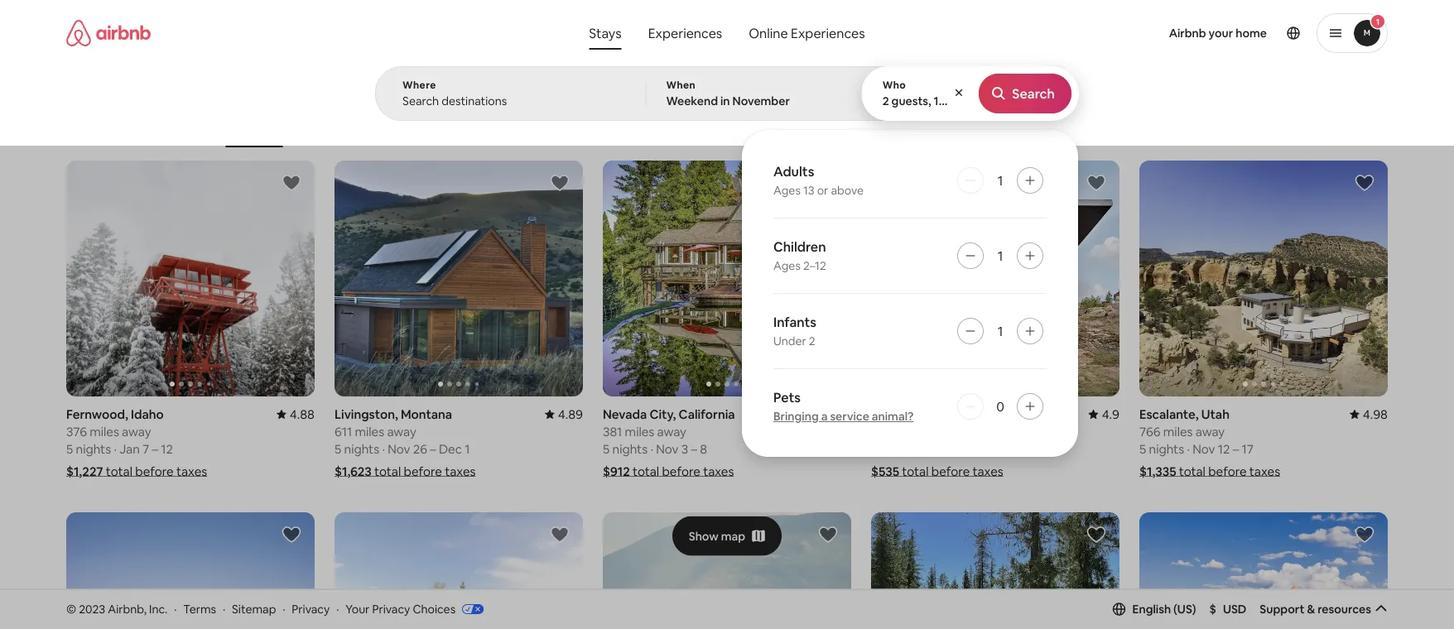 Task type: describe. For each thing, give the bounding box(es) containing it.
1 inside dropdown button
[[1377, 16, 1381, 27]]

· inside fernwood, idaho 376 miles away 5 nights · jan 7 – 12 $1,227 total before taxes
[[114, 441, 117, 457]]

add to wishlist: whitefish, montana image
[[1087, 525, 1107, 545]]

canada
[[934, 406, 979, 423]]

show map button
[[673, 517, 782, 556]]

away for penticton,
[[927, 424, 957, 440]]

who 2 guests, 1 infant
[[883, 79, 974, 109]]

trending
[[853, 123, 894, 135]]

taxes inside nevada city, california 381 miles away 5 nights · nov 3 – 8 $912 total before taxes
[[704, 464, 734, 480]]

ages for children
[[774, 259, 801, 273]]

privacy link
[[292, 602, 330, 617]]

$1,623
[[335, 464, 372, 480]]

map
[[721, 529, 746, 544]]

pets
[[774, 389, 801, 406]]

where
[[403, 79, 436, 92]]

1 inside livingston, montana 611 miles away 5 nights · nov 26 – dec 1 $1,623 total before taxes
[[465, 441, 470, 457]]

4.98
[[1364, 406, 1389, 423]]

$1,227
[[66, 464, 103, 480]]

adults ages 13 or above
[[774, 163, 864, 198]]

0
[[997, 398, 1005, 415]]

1 button
[[1317, 13, 1389, 53]]

taxes for penticton, canada 379 miles away 5 nights · apr 7 – 12 $535 total before taxes
[[973, 464, 1004, 480]]

taxes for fernwood, idaho 376 miles away 5 nights · jan 7 – 12 $1,227 total before taxes
[[176, 464, 207, 480]]

terms
[[183, 602, 216, 617]]

amazing
[[674, 122, 715, 135]]

fernwood,
[[66, 406, 128, 423]]

$1,335
[[1140, 464, 1177, 480]]

© 2023 airbnb, inc. ·
[[66, 602, 177, 617]]

8
[[700, 441, 708, 457]]

nights for 766
[[1150, 441, 1185, 457]]

miles for 376
[[90, 424, 119, 440]]

english
[[1133, 602, 1172, 617]]

or
[[817, 183, 829, 198]]

nights inside nevada city, california 381 miles away 5 nights · nov 3 – 8 $912 total before taxes
[[613, 441, 648, 457]]

guests,
[[892, 94, 932, 109]]

add to wishlist: invermere, canada image
[[550, 525, 570, 545]]

group containing amazing views
[[66, 83, 1105, 147]]

2–12
[[804, 259, 827, 273]]

376
[[66, 424, 87, 440]]

terms · sitemap · privacy ·
[[183, 602, 339, 617]]

away inside nevada city, california 381 miles away 5 nights · nov 3 – 8 $912 total before taxes
[[657, 424, 687, 440]]

– for 766 miles away
[[1233, 441, 1240, 457]]

· inside the escalante, utah 766 miles away 5 nights · nov 12 – 17 $1,335 total before taxes
[[1188, 441, 1190, 457]]

611
[[335, 424, 352, 440]]

english (us)
[[1133, 602, 1197, 617]]

· left privacy link
[[283, 602, 285, 617]]

add to wishlist: nevada city, california image
[[819, 173, 838, 193]]

when weekend in november
[[666, 79, 790, 109]]

before for $1,335
[[1209, 464, 1247, 480]]

total inside livingston, montana 611 miles away 5 nights · nov 26 – dec 1 $1,623 total before taxes
[[375, 464, 401, 480]]

your
[[346, 602, 370, 617]]

online experiences
[[749, 24, 866, 41]]

livingston, montana 611 miles away 5 nights · nov 26 – dec 1 $1,623 total before taxes
[[335, 406, 476, 480]]

©
[[66, 602, 76, 617]]

amazing views
[[674, 122, 744, 135]]

5 for 611 miles away
[[335, 441, 342, 457]]

· left your
[[337, 602, 339, 617]]

a
[[822, 409, 828, 424]]

4.91 out of 5 average rating image
[[813, 406, 852, 423]]

airbnb,
[[108, 602, 147, 617]]

before for $1,227
[[135, 464, 174, 480]]

children
[[774, 238, 826, 255]]

12 inside the escalante, utah 766 miles away 5 nights · nov 12 – 17 $1,335 total before taxes
[[1219, 441, 1231, 457]]

support
[[1260, 602, 1305, 617]]

– for 379 miles away
[[958, 441, 964, 457]]

infants
[[774, 314, 817, 331]]

penticton,
[[872, 406, 932, 423]]

4.88 out of 5 average rating image
[[277, 406, 315, 423]]

pets bringing a service animal?
[[774, 389, 914, 424]]

what can we help you find? tab list
[[576, 17, 736, 50]]

experiences button
[[635, 17, 736, 50]]

weekend
[[666, 94, 718, 109]]

17
[[1242, 441, 1254, 457]]

nights for 376
[[76, 441, 111, 457]]

– for 376 miles away
[[152, 441, 158, 457]]

resources
[[1318, 602, 1372, 617]]

usd
[[1224, 602, 1247, 617]]

bringing
[[774, 409, 819, 424]]

airbnb
[[1170, 26, 1207, 41]]

experiences inside button
[[648, 24, 723, 41]]

jan
[[119, 441, 140, 457]]

Where field
[[403, 94, 619, 109]]

online
[[749, 24, 788, 41]]

profile element
[[893, 0, 1389, 66]]

nevada city, california 381 miles away 5 nights · nov 3 – 8 $912 total before taxes
[[603, 406, 735, 480]]

escalante,
[[1140, 406, 1199, 423]]

12 for 376 miles away
[[161, 441, 173, 457]]

stays tab panel
[[375, 66, 1080, 457]]

2023
[[79, 602, 105, 617]]

home
[[1236, 26, 1268, 41]]

3
[[682, 441, 689, 457]]

your privacy choices
[[346, 602, 456, 617]]

stays button
[[576, 17, 635, 50]]

miles for 611
[[355, 424, 385, 440]]

1 privacy from the left
[[292, 602, 330, 617]]

inc.
[[149, 602, 168, 617]]

$
[[1210, 602, 1217, 617]]

$912
[[603, 464, 630, 480]]



Task type: locate. For each thing, give the bounding box(es) containing it.
nights up $1,335
[[1150, 441, 1185, 457]]

1 horizontal spatial 2
[[883, 94, 890, 109]]

ages down adults
[[774, 183, 801, 198]]

12 for 379 miles away
[[967, 441, 979, 457]]

group
[[66, 83, 1105, 147], [66, 161, 315, 397], [335, 161, 583, 397], [603, 161, 852, 397], [872, 161, 1120, 397], [1140, 161, 1389, 397], [66, 513, 315, 630], [335, 513, 583, 630], [603, 513, 852, 630], [872, 513, 1120, 630], [1140, 513, 1389, 630]]

3 nights from the left
[[613, 441, 648, 457]]

3 total from the left
[[633, 464, 660, 480]]

3 12 from the left
[[1219, 441, 1231, 457]]

3 nov from the left
[[1193, 441, 1216, 457]]

26
[[413, 441, 427, 457]]

november
[[733, 94, 790, 109]]

nights up $1,227
[[76, 441, 111, 457]]

taxes
[[176, 464, 207, 480], [445, 464, 476, 480], [704, 464, 734, 480], [973, 464, 1004, 480], [1250, 464, 1281, 480]]

when
[[666, 79, 696, 92]]

2 ages from the top
[[774, 259, 801, 273]]

1 vertical spatial 2
[[809, 334, 816, 349]]

away down city,
[[657, 424, 687, 440]]

2 horizontal spatial nov
[[1193, 441, 1216, 457]]

nov inside the escalante, utah 766 miles away 5 nights · nov 12 – 17 $1,335 total before taxes
[[1193, 441, 1216, 457]]

taxes for escalante, utah 766 miles away 5 nights · nov 12 – 17 $1,335 total before taxes
[[1250, 464, 1281, 480]]

– right '26'
[[430, 441, 436, 457]]

1 horizontal spatial experiences
[[791, 24, 866, 41]]

5 – from the left
[[1233, 441, 1240, 457]]

before inside nevada city, california 381 miles away 5 nights · nov 3 – 8 $912 total before taxes
[[662, 464, 701, 480]]

your privacy choices link
[[346, 602, 484, 618]]

5 down 379
[[872, 441, 878, 457]]

away up jan in the bottom of the page
[[122, 424, 151, 440]]

12 right apr on the right bottom of the page
[[967, 441, 979, 457]]

bringing a service animal? button
[[774, 409, 914, 424]]

escalante, utah 766 miles away 5 nights · nov 12 – 17 $1,335 total before taxes
[[1140, 406, 1281, 480]]

3 away from the left
[[657, 424, 687, 440]]

12 inside penticton, canada 379 miles away 5 nights · apr 7 – 12 $535 total before taxes
[[967, 441, 979, 457]]

miles for 766
[[1164, 424, 1193, 440]]

choices
[[413, 602, 456, 617]]

0 horizontal spatial 2
[[809, 334, 816, 349]]

&
[[1308, 602, 1316, 617]]

miles inside penticton, canada 379 miles away 5 nights · apr 7 – 12 $535 total before taxes
[[895, 424, 925, 440]]

7 for jan
[[143, 441, 149, 457]]

5 nights from the left
[[1150, 441, 1185, 457]]

– for 611 miles away
[[430, 441, 436, 457]]

5 inside the escalante, utah 766 miles away 5 nights · nov 12 – 17 $1,335 total before taxes
[[1140, 441, 1147, 457]]

4.88
[[290, 406, 315, 423]]

2 experiences from the left
[[791, 24, 866, 41]]

away inside livingston, montana 611 miles away 5 nights · nov 26 – dec 1 $1,623 total before taxes
[[387, 424, 417, 440]]

3 before from the left
[[662, 464, 701, 480]]

dec
[[439, 441, 462, 457]]

· left jan in the bottom of the page
[[114, 441, 117, 457]]

2 inside who 2 guests, 1 infant
[[883, 94, 890, 109]]

airbnb your home
[[1170, 26, 1268, 41]]

4.9
[[1103, 406, 1120, 423]]

nevada
[[603, 406, 647, 423]]

taxes inside penticton, canada 379 miles away 5 nights · apr 7 – 12 $535 total before taxes
[[973, 464, 1004, 480]]

2 5 from the left
[[335, 441, 342, 457]]

– right apr on the right bottom of the page
[[958, 441, 964, 457]]

ages
[[774, 183, 801, 198], [774, 259, 801, 273]]

2 away from the left
[[387, 424, 417, 440]]

3 – from the left
[[691, 441, 698, 457]]

1 7 from the left
[[143, 441, 149, 457]]

1 12 from the left
[[161, 441, 173, 457]]

views
[[717, 122, 744, 135]]

penticton, canada 379 miles away 5 nights · apr 7 – 12 $535 total before taxes
[[872, 406, 1004, 480]]

· left '26'
[[382, 441, 385, 457]]

– right jan in the bottom of the page
[[152, 441, 158, 457]]

add to wishlist: columbia falls, montana image
[[819, 525, 838, 545]]

1 inside who 2 guests, 1 infant
[[934, 94, 939, 109]]

7 right apr on the right bottom of the page
[[949, 441, 955, 457]]

ages inside children ages 2–12
[[774, 259, 801, 273]]

0 horizontal spatial 12
[[161, 441, 173, 457]]

1 nights from the left
[[76, 441, 111, 457]]

None search field
[[375, 0, 1080, 457]]

1 horizontal spatial nov
[[656, 441, 679, 457]]

– inside nevada city, california 381 miles away 5 nights · nov 3 – 8 $912 total before taxes
[[691, 441, 698, 457]]

add to wishlist: fernwood, idaho image
[[282, 173, 302, 193]]

2 right under
[[809, 334, 816, 349]]

7 inside penticton, canada 379 miles away 5 nights · apr 7 – 12 $535 total before taxes
[[949, 441, 955, 457]]

1
[[1377, 16, 1381, 27], [934, 94, 939, 109], [998, 172, 1004, 189], [998, 247, 1004, 264], [998, 323, 1004, 340], [465, 441, 470, 457]]

taxes inside fernwood, idaho 376 miles away 5 nights · jan 7 – 12 $1,227 total before taxes
[[176, 464, 207, 480]]

0 vertical spatial 2
[[883, 94, 890, 109]]

total right $1,335
[[1180, 464, 1206, 480]]

total inside fernwood, idaho 376 miles away 5 nights · jan 7 – 12 $1,227 total before taxes
[[106, 464, 133, 480]]

experiences right online
[[791, 24, 866, 41]]

show map
[[689, 529, 746, 544]]

montana
[[401, 406, 452, 423]]

5 miles from the left
[[1164, 424, 1193, 440]]

total inside penticton, canada 379 miles away 5 nights · apr 7 – 12 $535 total before taxes
[[903, 464, 929, 480]]

support & resources
[[1260, 602, 1372, 617]]

5 total from the left
[[1180, 464, 1206, 480]]

apr
[[925, 441, 946, 457]]

1 horizontal spatial 12
[[967, 441, 979, 457]]

privacy right your
[[372, 602, 410, 617]]

total right $912 on the bottom
[[633, 464, 660, 480]]

miles
[[90, 424, 119, 440], [355, 424, 385, 440], [625, 424, 655, 440], [895, 424, 925, 440], [1164, 424, 1193, 440]]

· inside livingston, montana 611 miles away 5 nights · nov 26 – dec 1 $1,623 total before taxes
[[382, 441, 385, 457]]

5 away from the left
[[1196, 424, 1226, 440]]

5 inside penticton, canada 379 miles away 5 nights · apr 7 – 12 $535 total before taxes
[[872, 441, 878, 457]]

1 nov from the left
[[388, 441, 410, 457]]

idaho
[[131, 406, 164, 423]]

2 nov from the left
[[656, 441, 679, 457]]

2 total from the left
[[375, 464, 401, 480]]

city,
[[650, 406, 676, 423]]

nights inside the escalante, utah 766 miles away 5 nights · nov 12 – 17 $1,335 total before taxes
[[1150, 441, 1185, 457]]

historical homes
[[923, 122, 1001, 135]]

· down escalante,
[[1188, 441, 1190, 457]]

–
[[152, 441, 158, 457], [430, 441, 436, 457], [691, 441, 698, 457], [958, 441, 964, 457], [1233, 441, 1240, 457]]

5 for 379 miles away
[[872, 441, 878, 457]]

miles inside fernwood, idaho 376 miles away 5 nights · jan 7 – 12 $1,227 total before taxes
[[90, 424, 119, 440]]

total right $1,623
[[375, 464, 401, 480]]

1 miles from the left
[[90, 424, 119, 440]]

utah
[[1202, 406, 1230, 423]]

2 nights from the left
[[344, 441, 380, 457]]

7 inside fernwood, idaho 376 miles away 5 nights · jan 7 – 12 $1,227 total before taxes
[[143, 441, 149, 457]]

· inside penticton, canada 379 miles away 5 nights · apr 7 – 12 $535 total before taxes
[[919, 441, 922, 457]]

miles down nevada
[[625, 424, 655, 440]]

total
[[106, 464, 133, 480], [375, 464, 401, 480], [633, 464, 660, 480], [903, 464, 929, 480], [1180, 464, 1206, 480]]

0 horizontal spatial nov
[[388, 441, 410, 457]]

sitemap
[[232, 602, 276, 617]]

– left 17
[[1233, 441, 1240, 457]]

0 horizontal spatial privacy
[[292, 602, 330, 617]]

before down apr on the right bottom of the page
[[932, 464, 970, 480]]

nov down utah
[[1193, 441, 1216, 457]]

skiing
[[1037, 123, 1065, 135]]

miles inside livingston, montana 611 miles away 5 nights · nov 26 – dec 1 $1,623 total before taxes
[[355, 424, 385, 440]]

1 ages from the top
[[774, 183, 801, 198]]

5 inside livingston, montana 611 miles away 5 nights · nov 26 – dec 1 $1,623 total before taxes
[[335, 441, 342, 457]]

before down 17
[[1209, 464, 1247, 480]]

before inside fernwood, idaho 376 miles away 5 nights · jan 7 – 12 $1,227 total before taxes
[[135, 464, 174, 480]]

$ usd
[[1210, 602, 1247, 617]]

· right inc.
[[174, 602, 177, 617]]

nights down 379
[[881, 441, 916, 457]]

before down '26'
[[404, 464, 442, 480]]

add to wishlist: livingston, montana image
[[550, 173, 570, 193]]

13
[[804, 183, 815, 198]]

miles down livingston,
[[355, 424, 385, 440]]

away up '26'
[[387, 424, 417, 440]]

2 horizontal spatial 12
[[1219, 441, 1231, 457]]

away for livingston,
[[387, 424, 417, 440]]

2 – from the left
[[430, 441, 436, 457]]

away up apr on the right bottom of the page
[[927, 424, 957, 440]]

nights inside penticton, canada 379 miles away 5 nights · apr 7 – 12 $535 total before taxes
[[881, 441, 916, 457]]

1 before from the left
[[135, 464, 174, 480]]

away for fernwood,
[[122, 424, 151, 440]]

nights
[[76, 441, 111, 457], [344, 441, 380, 457], [613, 441, 648, 457], [881, 441, 916, 457], [1150, 441, 1185, 457]]

4 nights from the left
[[881, 441, 916, 457]]

5 taxes from the left
[[1250, 464, 1281, 480]]

2 miles from the left
[[355, 424, 385, 440]]

4 away from the left
[[927, 424, 957, 440]]

nov for 611 miles away
[[388, 441, 410, 457]]

·
[[114, 441, 117, 457], [382, 441, 385, 457], [651, 441, 654, 457], [919, 441, 922, 457], [1188, 441, 1190, 457], [174, 602, 177, 617], [223, 602, 226, 617], [283, 602, 285, 617], [337, 602, 339, 617]]

nights for 611
[[344, 441, 380, 457]]

before down 3 on the left bottom
[[662, 464, 701, 480]]

miles down fernwood,
[[90, 424, 119, 440]]

$535
[[872, 464, 900, 480]]

4.98 out of 5 average rating image
[[1350, 406, 1389, 423]]

privacy
[[292, 602, 330, 617], [372, 602, 410, 617]]

tiny homes
[[770, 123, 824, 135]]

away for escalante,
[[1196, 424, 1226, 440]]

nights inside livingston, montana 611 miles away 5 nights · nov 26 – dec 1 $1,623 total before taxes
[[344, 441, 380, 457]]

homes down infant
[[969, 122, 1001, 135]]

– inside the escalante, utah 766 miles away 5 nights · nov 12 – 17 $1,335 total before taxes
[[1233, 441, 1240, 457]]

nov left '26'
[[388, 441, 410, 457]]

2 taxes from the left
[[445, 464, 476, 480]]

who
[[883, 79, 907, 92]]

historical
[[923, 122, 967, 135]]

5 5 from the left
[[1140, 441, 1147, 457]]

privacy left your
[[292, 602, 330, 617]]

· inside nevada city, california 381 miles away 5 nights · nov 3 – 8 $912 total before taxes
[[651, 441, 654, 457]]

2
[[883, 94, 890, 109], [809, 334, 816, 349]]

total for $1,335
[[1180, 464, 1206, 480]]

service
[[831, 409, 870, 424]]

livingston,
[[335, 406, 398, 423]]

1 taxes from the left
[[176, 464, 207, 480]]

add to wishlist: santa rosa, california image
[[282, 525, 302, 545]]

1 vertical spatial ages
[[774, 259, 801, 273]]

381
[[603, 424, 622, 440]]

miles down escalante,
[[1164, 424, 1193, 440]]

california
[[679, 406, 735, 423]]

add to wishlist: penticton, canada image
[[1087, 173, 1107, 193]]

0 vertical spatial ages
[[774, 183, 801, 198]]

2 12 from the left
[[967, 441, 979, 457]]

12 left 17
[[1219, 441, 1231, 457]]

· left 3 on the left bottom
[[651, 441, 654, 457]]

fernwood, idaho 376 miles away 5 nights · jan 7 – 12 $1,227 total before taxes
[[66, 406, 207, 480]]

1 horizontal spatial homes
[[969, 122, 1001, 135]]

– inside penticton, canada 379 miles away 5 nights · apr 7 – 12 $535 total before taxes
[[958, 441, 964, 457]]

4 miles from the left
[[895, 424, 925, 440]]

7 for apr
[[949, 441, 955, 457]]

miles inside the escalante, utah 766 miles away 5 nights · nov 12 – 17 $1,335 total before taxes
[[1164, 424, 1193, 440]]

total down apr on the right bottom of the page
[[903, 464, 929, 480]]

12 right jan in the bottom of the page
[[161, 441, 173, 457]]

379
[[872, 424, 892, 440]]

above
[[831, 183, 864, 198]]

tiny
[[770, 123, 790, 135]]

away inside the escalante, utah 766 miles away 5 nights · nov 12 – 17 $1,335 total before taxes
[[1196, 424, 1226, 440]]

2 7 from the left
[[949, 441, 955, 457]]

5 down 376
[[66, 441, 73, 457]]

3 taxes from the left
[[704, 464, 734, 480]]

1 horizontal spatial privacy
[[372, 602, 410, 617]]

your
[[1209, 26, 1234, 41]]

homes
[[969, 122, 1001, 135], [792, 123, 824, 135]]

nov inside livingston, montana 611 miles away 5 nights · nov 26 – dec 1 $1,623 total before taxes
[[388, 441, 410, 457]]

total for $535
[[903, 464, 929, 480]]

· left apr on the right bottom of the page
[[919, 441, 922, 457]]

ages inside adults ages 13 or above
[[774, 183, 801, 198]]

before inside livingston, montana 611 miles away 5 nights · nov 26 – dec 1 $1,623 total before taxes
[[404, 464, 442, 480]]

homes for tiny homes
[[792, 123, 824, 135]]

7 right jan in the bottom of the page
[[143, 441, 149, 457]]

2 before from the left
[[404, 464, 442, 480]]

total inside the escalante, utah 766 miles away 5 nights · nov 12 – 17 $1,335 total before taxes
[[1180, 464, 1206, 480]]

english (us) button
[[1113, 602, 1197, 617]]

4 – from the left
[[958, 441, 964, 457]]

766
[[1140, 424, 1161, 440]]

nights inside fernwood, idaho 376 miles away 5 nights · jan 7 – 12 $1,227 total before taxes
[[76, 441, 111, 457]]

5 down 611
[[335, 441, 342, 457]]

infants under 2
[[774, 314, 817, 349]]

· right terms 'link'
[[223, 602, 226, 617]]

homes right tiny
[[792, 123, 824, 135]]

4 total from the left
[[903, 464, 929, 480]]

experiences inside 'link'
[[791, 24, 866, 41]]

taxes inside livingston, montana 611 miles away 5 nights · nov 26 – dec 1 $1,623 total before taxes
[[445, 464, 476, 480]]

0 horizontal spatial 7
[[143, 441, 149, 457]]

4.89 out of 5 average rating image
[[545, 406, 583, 423]]

5 down 381
[[603, 441, 610, 457]]

children ages 2–12
[[774, 238, 827, 273]]

2 down who
[[883, 94, 890, 109]]

– inside livingston, montana 611 miles away 5 nights · nov 26 – dec 1 $1,623 total before taxes
[[430, 441, 436, 457]]

4.91
[[827, 406, 852, 423]]

nights up $1,623
[[344, 441, 380, 457]]

4.89
[[558, 406, 583, 423]]

online experiences link
[[736, 17, 879, 50]]

5 for 376 miles away
[[66, 441, 73, 457]]

nov for 766 miles away
[[1193, 441, 1216, 457]]

add to wishlist: escalante, utah image
[[1355, 173, 1375, 193]]

away
[[122, 424, 151, 440], [387, 424, 417, 440], [657, 424, 687, 440], [927, 424, 957, 440], [1196, 424, 1226, 440]]

(us)
[[1174, 602, 1197, 617]]

before down jan in the bottom of the page
[[135, 464, 174, 480]]

2 inside infants under 2
[[809, 334, 816, 349]]

miles inside nevada city, california 381 miles away 5 nights · nov 3 – 8 $912 total before taxes
[[625, 424, 655, 440]]

before inside the escalante, utah 766 miles away 5 nights · nov 12 – 17 $1,335 total before taxes
[[1209, 464, 1247, 480]]

nights down 381
[[613, 441, 648, 457]]

1 total from the left
[[106, 464, 133, 480]]

12 inside fernwood, idaho 376 miles away 5 nights · jan 7 – 12 $1,227 total before taxes
[[161, 441, 173, 457]]

5 down 766
[[1140, 441, 1147, 457]]

animal?
[[872, 409, 914, 424]]

adults
[[774, 163, 815, 180]]

5 for 766 miles away
[[1140, 441, 1147, 457]]

none search field containing stays
[[375, 0, 1080, 457]]

show
[[689, 529, 719, 544]]

before for $535
[[932, 464, 970, 480]]

3 5 from the left
[[603, 441, 610, 457]]

nov left 3 on the left bottom
[[656, 441, 679, 457]]

– inside fernwood, idaho 376 miles away 5 nights · jan 7 – 12 $1,227 total before taxes
[[152, 441, 158, 457]]

support & resources button
[[1260, 602, 1389, 617]]

total down jan in the bottom of the page
[[106, 464, 133, 480]]

add to wishlist: whitehall, montana image
[[1355, 525, 1375, 545]]

experiences
[[648, 24, 723, 41], [791, 24, 866, 41]]

away inside fernwood, idaho 376 miles away 5 nights · jan 7 – 12 $1,227 total before taxes
[[122, 424, 151, 440]]

ages for adults
[[774, 183, 801, 198]]

privacy inside 'link'
[[372, 602, 410, 617]]

miles down penticton,
[[895, 424, 925, 440]]

before inside penticton, canada 379 miles away 5 nights · apr 7 – 12 $535 total before taxes
[[932, 464, 970, 480]]

4 before from the left
[[932, 464, 970, 480]]

0 horizontal spatial homes
[[792, 123, 824, 135]]

sitemap link
[[232, 602, 276, 617]]

away down utah
[[1196, 424, 1226, 440]]

3 miles from the left
[[625, 424, 655, 440]]

total for $1,227
[[106, 464, 133, 480]]

1 away from the left
[[122, 424, 151, 440]]

nights for 379
[[881, 441, 916, 457]]

1 5 from the left
[[66, 441, 73, 457]]

display total before taxes switch
[[1345, 105, 1375, 125]]

rooms
[[389, 123, 422, 135]]

total inside nevada city, california 381 miles away 5 nights · nov 3 – 8 $912 total before taxes
[[633, 464, 660, 480]]

1 – from the left
[[152, 441, 158, 457]]

nov inside nevada city, california 381 miles away 5 nights · nov 3 – 8 $912 total before taxes
[[656, 441, 679, 457]]

5 before from the left
[[1209, 464, 1247, 480]]

0 horizontal spatial experiences
[[648, 24, 723, 41]]

ages down children
[[774, 259, 801, 273]]

1 horizontal spatial 7
[[949, 441, 955, 457]]

4 taxes from the left
[[973, 464, 1004, 480]]

5 inside fernwood, idaho 376 miles away 5 nights · jan 7 – 12 $1,227 total before taxes
[[66, 441, 73, 457]]

5 inside nevada city, california 381 miles away 5 nights · nov 3 – 8 $912 total before taxes
[[603, 441, 610, 457]]

homes for historical homes
[[969, 122, 1001, 135]]

miles for 379
[[895, 424, 925, 440]]

1 experiences from the left
[[648, 24, 723, 41]]

experiences up when
[[648, 24, 723, 41]]

away inside penticton, canada 379 miles away 5 nights · apr 7 – 12 $535 total before taxes
[[927, 424, 957, 440]]

in
[[721, 94, 730, 109]]

taxes inside the escalante, utah 766 miles away 5 nights · nov 12 – 17 $1,335 total before taxes
[[1250, 464, 1281, 480]]

2 privacy from the left
[[372, 602, 410, 617]]

4 5 from the left
[[872, 441, 878, 457]]

– right 3 on the left bottom
[[691, 441, 698, 457]]

4.9 out of 5 average rating image
[[1089, 406, 1120, 423]]



Task type: vqa. For each thing, say whether or not it's contained in the screenshot.


